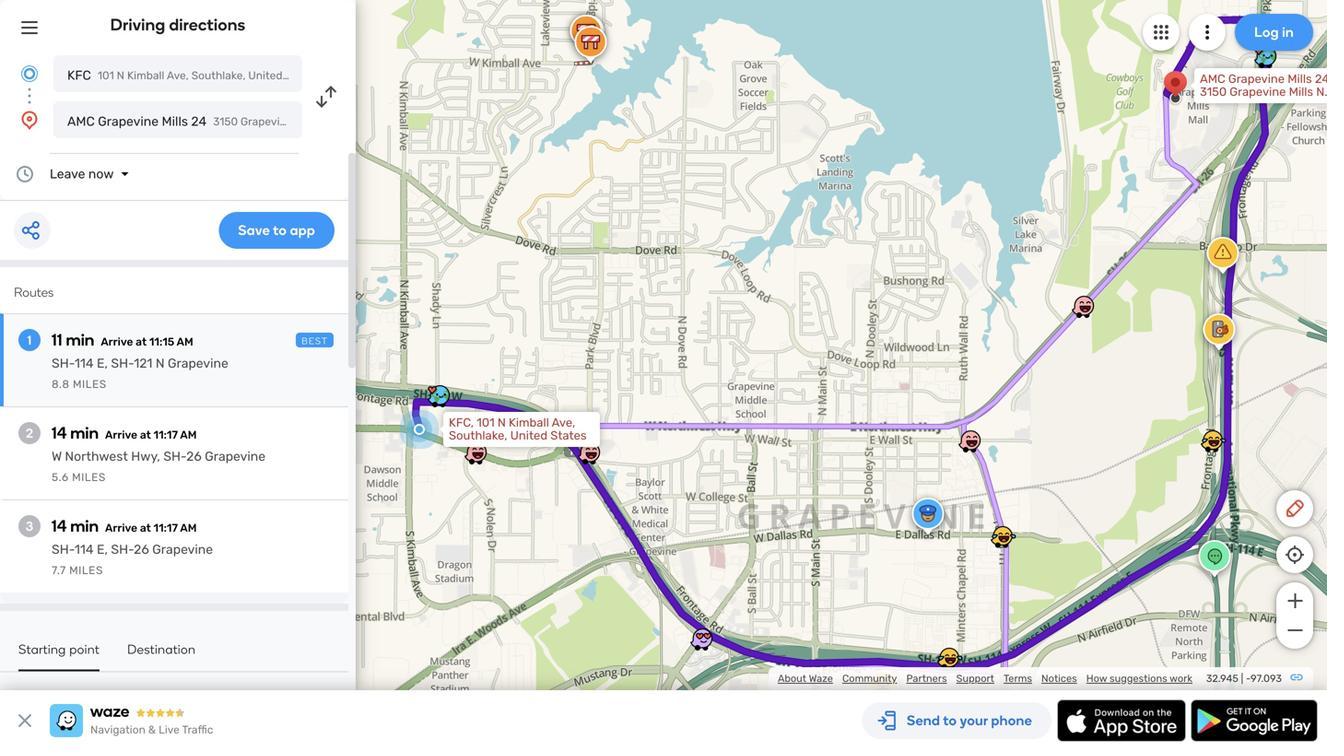 Task type: describe. For each thing, give the bounding box(es) containing it.
amc
[[67, 114, 95, 129]]

arrive for 1
[[101, 336, 133, 349]]

mills
[[162, 114, 188, 129]]

&
[[148, 724, 156, 737]]

am for 2
[[180, 429, 197, 442]]

support link
[[957, 673, 995, 685]]

101 for kfc,
[[477, 416, 495, 430]]

notices
[[1042, 673, 1078, 685]]

leave now
[[50, 166, 114, 182]]

sh- up 8.8
[[52, 356, 75, 371]]

driving directions
[[110, 15, 246, 35]]

kfc, 101 n kimball ave, southlake, united states
[[449, 416, 587, 443]]

community link
[[843, 673, 898, 685]]

11
[[52, 330, 62, 350]]

starting
[[18, 642, 66, 657]]

7.7
[[52, 564, 66, 577]]

w
[[52, 449, 62, 464]]

ave, for kfc
[[167, 69, 189, 82]]

destination
[[127, 642, 196, 657]]

11:15
[[149, 336, 174, 349]]

min for 2
[[70, 423, 99, 443]]

traffic
[[182, 724, 213, 737]]

leave
[[50, 166, 85, 182]]

5.6
[[52, 471, 69, 484]]

sh- for 2
[[164, 449, 186, 464]]

notices link
[[1042, 673, 1078, 685]]

about waze link
[[778, 673, 834, 685]]

northwest
[[65, 449, 128, 464]]

partners link
[[907, 673, 948, 685]]

min for 1
[[66, 330, 94, 350]]

14 min arrive at 11:17 am for 2
[[52, 423, 197, 443]]

community
[[843, 673, 898, 685]]

states for kfc,
[[551, 429, 587, 443]]

w northwest hwy, sh-26 grapevine 5.6 miles
[[52, 449, 266, 484]]

link image
[[1290, 670, 1305, 685]]

about waze community partners support terms notices how suggestions work
[[778, 673, 1193, 685]]

southlake, for kfc
[[192, 69, 246, 82]]

hwy,
[[131, 449, 160, 464]]

14 for 2
[[52, 423, 67, 443]]

kfc
[[67, 68, 91, 83]]

sh- up 7.7
[[52, 542, 75, 557]]

directions
[[169, 15, 246, 35]]

kimball for kfc
[[127, 69, 164, 82]]

n for kfc
[[117, 69, 125, 82]]

point
[[69, 642, 100, 657]]

location image
[[18, 109, 41, 131]]

n for kfc,
[[498, 416, 506, 430]]

14 min arrive at 11:17 am for 3
[[52, 516, 197, 536]]

121
[[134, 356, 153, 371]]

26 for 3
[[134, 542, 149, 557]]

how
[[1087, 673, 1108, 685]]

32.945
[[1207, 673, 1239, 685]]

101 for kfc
[[98, 69, 114, 82]]

at for 1
[[136, 336, 147, 349]]

clock image
[[14, 163, 36, 185]]



Task type: locate. For each thing, give the bounding box(es) containing it.
1 vertical spatial arrive
[[105, 429, 137, 442]]

kimball
[[127, 69, 164, 82], [509, 416, 549, 430]]

min up northwest
[[70, 423, 99, 443]]

1 vertical spatial 114
[[75, 542, 94, 557]]

grapevine down 11:15 on the top left
[[168, 356, 229, 371]]

e, inside sh-114 e, sh-26 grapevine 7.7 miles
[[97, 542, 108, 557]]

0 vertical spatial n
[[117, 69, 125, 82]]

grapevine left mills at top left
[[98, 114, 159, 129]]

united for kfc
[[248, 69, 283, 82]]

1 horizontal spatial southlake,
[[449, 429, 508, 443]]

1 vertical spatial united
[[511, 429, 548, 443]]

2 14 min arrive at 11:17 am from the top
[[52, 516, 197, 536]]

11:17 for 2
[[154, 429, 178, 442]]

0 horizontal spatial kimball
[[127, 69, 164, 82]]

ave, for kfc,
[[552, 416, 576, 430]]

1 vertical spatial e,
[[97, 542, 108, 557]]

x image
[[14, 710, 36, 732]]

miles right 7.7
[[69, 564, 103, 577]]

southlake, inside kfc 101 n kimball ave, southlake, united states
[[192, 69, 246, 82]]

am for 1
[[177, 336, 193, 349]]

1 e, from the top
[[97, 356, 108, 371]]

kfc 101 n kimball ave, southlake, united states
[[67, 68, 319, 83]]

0 vertical spatial at
[[136, 336, 147, 349]]

0 vertical spatial 11:17
[[154, 429, 178, 442]]

e, inside the sh-114 e, sh-121 n grapevine 8.8 miles
[[97, 356, 108, 371]]

1 horizontal spatial kimball
[[509, 416, 549, 430]]

arrive up "hwy," on the left bottom
[[105, 429, 137, 442]]

26 for 2
[[186, 449, 202, 464]]

1 vertical spatial 101
[[477, 416, 495, 430]]

at up sh-114 e, sh-26 grapevine 7.7 miles
[[140, 522, 151, 535]]

2 horizontal spatial n
[[498, 416, 506, 430]]

2
[[26, 426, 33, 441]]

navigation & live traffic
[[90, 724, 213, 737]]

arrive inside 11 min arrive at 11:15 am
[[101, 336, 133, 349]]

zoom out image
[[1284, 620, 1307, 642]]

0 horizontal spatial southlake,
[[192, 69, 246, 82]]

2 vertical spatial at
[[140, 522, 151, 535]]

grapevine inside button
[[98, 114, 159, 129]]

at for 3
[[140, 522, 151, 535]]

e, for 11 min
[[97, 356, 108, 371]]

ave, inside kfc, 101 n kimball ave, southlake, united states
[[552, 416, 576, 430]]

best
[[302, 336, 328, 347]]

sh-114 e, sh-121 n grapevine 8.8 miles
[[52, 356, 229, 391]]

sh- for 1
[[111, 356, 134, 371]]

miles right 8.8
[[73, 378, 107, 391]]

11:17 up sh-114 e, sh-26 grapevine 7.7 miles
[[154, 522, 178, 535]]

states for kfc
[[285, 69, 319, 82]]

2 114 from the top
[[75, 542, 94, 557]]

ave, inside kfc 101 n kimball ave, southlake, united states
[[167, 69, 189, 82]]

14 right 3
[[52, 516, 67, 536]]

southlake, inside kfc, 101 n kimball ave, southlake, united states
[[449, 429, 508, 443]]

miles inside the sh-114 e, sh-121 n grapevine 8.8 miles
[[73, 378, 107, 391]]

14 min arrive at 11:17 am up "hwy," on the left bottom
[[52, 423, 197, 443]]

grapevine inside the sh-114 e, sh-121 n grapevine 8.8 miles
[[168, 356, 229, 371]]

101 right the kfc
[[98, 69, 114, 82]]

1 14 min arrive at 11:17 am from the top
[[52, 423, 197, 443]]

grapevine inside sh-114 e, sh-26 grapevine 7.7 miles
[[152, 542, 213, 557]]

0 vertical spatial states
[[285, 69, 319, 82]]

26 right "hwy," on the left bottom
[[186, 449, 202, 464]]

1 vertical spatial am
[[180, 429, 197, 442]]

1 vertical spatial 14 min arrive at 11:17 am
[[52, 516, 197, 536]]

0 horizontal spatial ave,
[[167, 69, 189, 82]]

0 horizontal spatial 101
[[98, 69, 114, 82]]

2 vertical spatial min
[[70, 516, 99, 536]]

1 vertical spatial ave,
[[552, 416, 576, 430]]

114
[[75, 356, 94, 371], [75, 542, 94, 557]]

navigation
[[90, 724, 146, 737]]

kfc,
[[449, 416, 474, 430]]

2 vertical spatial arrive
[[105, 522, 137, 535]]

0 horizontal spatial states
[[285, 69, 319, 82]]

destination button
[[127, 642, 196, 670]]

n inside kfc, 101 n kimball ave, southlake, united states
[[498, 416, 506, 430]]

at inside 11 min arrive at 11:15 am
[[136, 336, 147, 349]]

min right 11
[[66, 330, 94, 350]]

1 vertical spatial southlake,
[[449, 429, 508, 443]]

sh- down 11 min arrive at 11:15 am
[[111, 356, 134, 371]]

southlake,
[[192, 69, 246, 82], [449, 429, 508, 443]]

24
[[191, 114, 207, 129]]

sh- inside "w northwest hwy, sh-26 grapevine 5.6 miles"
[[164, 449, 186, 464]]

united
[[248, 69, 283, 82], [511, 429, 548, 443]]

14 up "w"
[[52, 423, 67, 443]]

32.945 | -97.093
[[1207, 673, 1283, 685]]

1 vertical spatial miles
[[72, 471, 106, 484]]

14 min arrive at 11:17 am up sh-114 e, sh-26 grapevine 7.7 miles
[[52, 516, 197, 536]]

0 horizontal spatial 26
[[134, 542, 149, 557]]

suggestions
[[1110, 673, 1168, 685]]

arrive up sh-114 e, sh-26 grapevine 7.7 miles
[[105, 522, 137, 535]]

at up "hwy," on the left bottom
[[140, 429, 151, 442]]

101 inside kfc, 101 n kimball ave, southlake, united states
[[477, 416, 495, 430]]

am inside 11 min arrive at 11:15 am
[[177, 336, 193, 349]]

how suggestions work link
[[1087, 673, 1193, 685]]

e,
[[97, 356, 108, 371], [97, 542, 108, 557]]

am right 11:15 on the top left
[[177, 336, 193, 349]]

sh-114 e, sh-26 grapevine 7.7 miles
[[52, 542, 213, 577]]

114 for 11 min
[[75, 356, 94, 371]]

11 min arrive at 11:15 am
[[52, 330, 193, 350]]

26 inside sh-114 e, sh-26 grapevine 7.7 miles
[[134, 542, 149, 557]]

0 vertical spatial united
[[248, 69, 283, 82]]

sh- right "hwy," on the left bottom
[[164, 449, 186, 464]]

about
[[778, 673, 807, 685]]

states inside kfc 101 n kimball ave, southlake, united states
[[285, 69, 319, 82]]

1 horizontal spatial n
[[156, 356, 165, 371]]

terms link
[[1004, 673, 1033, 685]]

1 horizontal spatial 26
[[186, 449, 202, 464]]

starting point button
[[18, 642, 100, 672]]

14 for 3
[[52, 516, 67, 536]]

114 for 14 min
[[75, 542, 94, 557]]

1 vertical spatial min
[[70, 423, 99, 443]]

1 horizontal spatial 101
[[477, 416, 495, 430]]

26
[[186, 449, 202, 464], [134, 542, 149, 557]]

101 right kfc,
[[477, 416, 495, 430]]

kimball up amc grapevine mills 24
[[127, 69, 164, 82]]

0 vertical spatial 14
[[52, 423, 67, 443]]

0 vertical spatial kimball
[[127, 69, 164, 82]]

0 vertical spatial e,
[[97, 356, 108, 371]]

11:17
[[154, 429, 178, 442], [154, 522, 178, 535]]

2 vertical spatial miles
[[69, 564, 103, 577]]

0 vertical spatial min
[[66, 330, 94, 350]]

1 vertical spatial at
[[140, 429, 151, 442]]

2 vertical spatial am
[[180, 522, 197, 535]]

waze
[[809, 673, 834, 685]]

0 horizontal spatial n
[[117, 69, 125, 82]]

states
[[285, 69, 319, 82], [551, 429, 587, 443]]

zoom in image
[[1284, 590, 1307, 612]]

3
[[26, 519, 33, 534]]

terms
[[1004, 673, 1033, 685]]

amc grapevine mills 24 button
[[53, 101, 302, 138]]

arrive
[[101, 336, 133, 349], [105, 429, 137, 442], [105, 522, 137, 535]]

|
[[1242, 673, 1244, 685]]

1 vertical spatial kimball
[[509, 416, 549, 430]]

united inside kfc, 101 n kimball ave, southlake, united states
[[511, 429, 548, 443]]

united for kfc,
[[511, 429, 548, 443]]

e, for 14 min
[[97, 542, 108, 557]]

0 vertical spatial miles
[[73, 378, 107, 391]]

min for 3
[[70, 516, 99, 536]]

97.093
[[1251, 673, 1283, 685]]

ave,
[[167, 69, 189, 82], [552, 416, 576, 430]]

southlake, for kfc,
[[449, 429, 508, 443]]

26 inside "w northwest hwy, sh-26 grapevine 5.6 miles"
[[186, 449, 202, 464]]

sh- down "w northwest hwy, sh-26 grapevine 5.6 miles"
[[111, 542, 134, 557]]

1
[[27, 332, 32, 348]]

kimball inside kfc 101 n kimball ave, southlake, united states
[[127, 69, 164, 82]]

1 11:17 from the top
[[154, 429, 178, 442]]

14 min arrive at 11:17 am
[[52, 423, 197, 443], [52, 516, 197, 536]]

grapevine
[[98, 114, 159, 129], [168, 356, 229, 371], [205, 449, 266, 464], [152, 542, 213, 557]]

current location image
[[18, 63, 41, 85]]

at
[[136, 336, 147, 349], [140, 429, 151, 442], [140, 522, 151, 535]]

min right 3
[[70, 516, 99, 536]]

at left 11:15 on the top left
[[136, 336, 147, 349]]

-
[[1247, 673, 1251, 685]]

am
[[177, 336, 193, 349], [180, 429, 197, 442], [180, 522, 197, 535]]

at for 2
[[140, 429, 151, 442]]

kimball inside kfc, 101 n kimball ave, southlake, united states
[[509, 416, 549, 430]]

am for 3
[[180, 522, 197, 535]]

0 horizontal spatial united
[[248, 69, 283, 82]]

1 vertical spatial states
[[551, 429, 587, 443]]

0 vertical spatial 14 min arrive at 11:17 am
[[52, 423, 197, 443]]

1 vertical spatial 26
[[134, 542, 149, 557]]

kimball for kfc,
[[509, 416, 549, 430]]

1 vertical spatial 14
[[52, 516, 67, 536]]

live
[[159, 724, 180, 737]]

n right kfc,
[[498, 416, 506, 430]]

grapevine down "w northwest hwy, sh-26 grapevine 5.6 miles"
[[152, 542, 213, 557]]

routes
[[14, 284, 54, 300]]

1 vertical spatial n
[[156, 356, 165, 371]]

1 horizontal spatial ave,
[[552, 416, 576, 430]]

114 inside the sh-114 e, sh-121 n grapevine 8.8 miles
[[75, 356, 94, 371]]

sh- for 3
[[111, 542, 134, 557]]

8.8
[[52, 378, 70, 391]]

0 vertical spatial am
[[177, 336, 193, 349]]

2 11:17 from the top
[[154, 522, 178, 535]]

miles down northwest
[[72, 471, 106, 484]]

0 vertical spatial 101
[[98, 69, 114, 82]]

min
[[66, 330, 94, 350], [70, 423, 99, 443], [70, 516, 99, 536]]

miles inside "w northwest hwy, sh-26 grapevine 5.6 miles"
[[72, 471, 106, 484]]

n
[[117, 69, 125, 82], [156, 356, 165, 371], [498, 416, 506, 430]]

26 down "w northwest hwy, sh-26 grapevine 5.6 miles"
[[134, 542, 149, 557]]

arrive for 2
[[105, 429, 137, 442]]

1 horizontal spatial states
[[551, 429, 587, 443]]

1 14 from the top
[[52, 423, 67, 443]]

miles
[[73, 378, 107, 391], [72, 471, 106, 484], [69, 564, 103, 577]]

n right '121'
[[156, 356, 165, 371]]

arrive for 3
[[105, 522, 137, 535]]

support
[[957, 673, 995, 685]]

amc grapevine mills 24
[[67, 114, 207, 129]]

work
[[1170, 673, 1193, 685]]

2 14 from the top
[[52, 516, 67, 536]]

driving
[[110, 15, 165, 35]]

n right the kfc
[[117, 69, 125, 82]]

now
[[88, 166, 114, 182]]

0 vertical spatial arrive
[[101, 336, 133, 349]]

101
[[98, 69, 114, 82], [477, 416, 495, 430]]

am up "w northwest hwy, sh-26 grapevine 5.6 miles"
[[180, 429, 197, 442]]

kimball right kfc,
[[509, 416, 549, 430]]

2 vertical spatial n
[[498, 416, 506, 430]]

n inside the sh-114 e, sh-121 n grapevine 8.8 miles
[[156, 356, 165, 371]]

miles for 3
[[69, 564, 103, 577]]

partners
[[907, 673, 948, 685]]

n inside kfc 101 n kimball ave, southlake, united states
[[117, 69, 125, 82]]

11:17 up "hwy," on the left bottom
[[154, 429, 178, 442]]

0 vertical spatial southlake,
[[192, 69, 246, 82]]

1 horizontal spatial united
[[511, 429, 548, 443]]

1 114 from the top
[[75, 356, 94, 371]]

11:17 for 3
[[154, 522, 178, 535]]

2 e, from the top
[[97, 542, 108, 557]]

miles inside sh-114 e, sh-26 grapevine 7.7 miles
[[69, 564, 103, 577]]

grapevine inside "w northwest hwy, sh-26 grapevine 5.6 miles"
[[205, 449, 266, 464]]

miles for 2
[[72, 471, 106, 484]]

14
[[52, 423, 67, 443], [52, 516, 67, 536]]

114 inside sh-114 e, sh-26 grapevine 7.7 miles
[[75, 542, 94, 557]]

0 vertical spatial ave,
[[167, 69, 189, 82]]

states inside kfc, 101 n kimball ave, southlake, united states
[[551, 429, 587, 443]]

united inside kfc 101 n kimball ave, southlake, united states
[[248, 69, 283, 82]]

arrive up the sh-114 e, sh-121 n grapevine 8.8 miles
[[101, 336, 133, 349]]

grapevine right "hwy," on the left bottom
[[205, 449, 266, 464]]

1 vertical spatial 11:17
[[154, 522, 178, 535]]

101 inside kfc 101 n kimball ave, southlake, united states
[[98, 69, 114, 82]]

pencil image
[[1285, 498, 1307, 520]]

starting point
[[18, 642, 100, 657]]

0 vertical spatial 114
[[75, 356, 94, 371]]

am up sh-114 e, sh-26 grapevine 7.7 miles
[[180, 522, 197, 535]]

sh-
[[52, 356, 75, 371], [111, 356, 134, 371], [164, 449, 186, 464], [52, 542, 75, 557], [111, 542, 134, 557]]

0 vertical spatial 26
[[186, 449, 202, 464]]



Task type: vqa. For each thing, say whether or not it's contained in the screenshot.
point
yes



